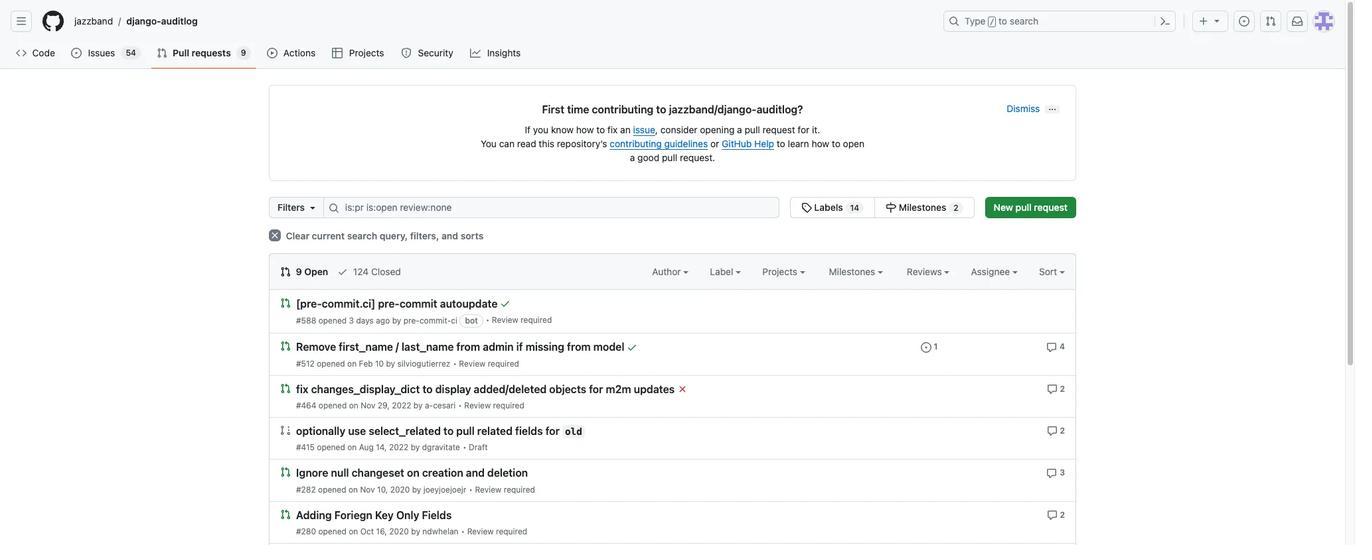 Task type: vqa. For each thing, say whether or not it's contained in the screenshot.
Manhunter 'image'
no



Task type: describe. For each thing, give the bounding box(es) containing it.
#588             opened 3 days ago by pre-commit-ci
[[296, 316, 458, 326]]

2020 inside adding foriegn key only fields #280             opened on oct 16, 2020 by ndwhelan • review required
[[389, 527, 409, 537]]

milestones 2
[[897, 202, 959, 213]]

insights
[[487, 47, 521, 58]]

draft
[[469, 443, 488, 453]]

4
[[1060, 342, 1065, 352]]

labels
[[814, 202, 843, 213]]

1 horizontal spatial search
[[1010, 15, 1039, 27]]

search image
[[329, 203, 339, 214]]

#464             opened on nov 29, 2022 by a-cesari • review required
[[296, 401, 524, 411]]

1 horizontal spatial fix
[[608, 124, 618, 135]]

issue
[[633, 124, 655, 135]]

#588
[[296, 316, 316, 326]]

objects
[[549, 384, 587, 396]]

consider
[[661, 124, 698, 135]]

to up a-
[[423, 384, 433, 396]]

contributing guidelines link
[[610, 138, 708, 149]]

git pull request image inside 9 open link
[[280, 267, 291, 278]]

filters,
[[410, 230, 439, 242]]

graph image
[[470, 48, 481, 58]]

an
[[620, 124, 631, 135]]

remove first_name / last_name from admin if missing from model
[[296, 342, 625, 354]]

to inside optionally use select_related to pull related fields for old #415             opened on aug 14, 2022 by dgravitate • draft
[[444, 426, 454, 438]]

issue element
[[790, 197, 975, 218]]

fix changes_display_dict to display added/deleted objects for m2m updates
[[296, 384, 675, 396]]

feb
[[359, 359, 373, 369]]

type
[[965, 15, 986, 27]]

review required link right ndwhelan
[[467, 527, 527, 537]]

list containing jazzband
[[69, 11, 936, 32]]

milestone image
[[886, 203, 897, 213]]

comment image for remove first_name / last_name from admin if missing from model
[[1047, 342, 1057, 353]]

#512             opened on feb 10 by silviogutierrez • review required
[[296, 359, 519, 369]]

Issues search field
[[323, 197, 779, 218]]

0 horizontal spatial request
[[763, 124, 795, 135]]

adding
[[296, 510, 332, 522]]

nov inside ignore null changeset on creation and deletion #282             opened on nov 10, 2020 by joeyjoejoejr • review required
[[360, 485, 375, 495]]

pre-commit-ci link
[[404, 316, 458, 326]]

to left 'open'
[[832, 138, 841, 149]]

16,
[[376, 527, 387, 537]]

comment image for fields
[[1047, 427, 1058, 437]]

opened down commit.ci]
[[319, 316, 347, 326]]

labels 14
[[812, 202, 859, 213]]

assignee button
[[971, 265, 1018, 279]]

open
[[843, 138, 865, 149]]

3 inside 3 link
[[1060, 468, 1065, 478]]

Search all issues text field
[[323, 197, 779, 218]]

code image
[[16, 48, 27, 58]]

issue opened image for issues
[[71, 48, 82, 58]]

commit-
[[420, 316, 451, 326]]

learn
[[788, 138, 809, 149]]

/ for type
[[990, 17, 995, 27]]

if
[[525, 124, 531, 135]]

opened inside adding foriegn key only fields #280             opened on oct 16, 2020 by ndwhelan • review required
[[318, 527, 347, 537]]

4 open pull request image from the top
[[280, 468, 291, 478]]

1 / 6 checks ok image
[[677, 384, 688, 395]]

124 closed link
[[337, 265, 401, 279]]

auditlog?
[[757, 104, 803, 116]]

1 horizontal spatial a
[[737, 124, 742, 135]]

triangle down image inside "filters" popup button
[[307, 203, 318, 213]]

optionally use select_related to pull related fields for old #415             opened on aug 14, 2022 by dgravitate • draft
[[296, 426, 582, 453]]

github
[[722, 138, 752, 149]]

how inside to learn how to open a good pull request.
[[812, 138, 830, 149]]

jazzband/django-
[[669, 104, 757, 116]]

draft pull request image
[[280, 426, 291, 436]]

m2m
[[606, 384, 631, 396]]

2 link for fields
[[1047, 509, 1065, 521]]

github help link
[[722, 138, 774, 149]]

jazzband link
[[69, 11, 118, 32]]

sort button
[[1039, 265, 1065, 279]]

open pull request element for fix
[[280, 383, 291, 394]]

comment image for deletion
[[1047, 469, 1057, 479]]

updates
[[634, 384, 675, 396]]

by left a-
[[414, 401, 423, 411]]

use
[[348, 426, 366, 438]]

review inside adding foriegn key only fields #280             opened on oct 16, 2020 by ndwhelan • review required
[[467, 527, 494, 537]]

select_related
[[369, 426, 441, 438]]

first
[[542, 104, 565, 116]]

play image
[[267, 48, 277, 58]]

opened inside ignore null changeset on creation and deletion #282             opened on nov 10, 2020 by joeyjoejoejr • review required
[[318, 485, 346, 495]]

filters
[[278, 202, 305, 213]]

first time contributing to jazzband/django-auditlog?
[[542, 104, 803, 116]]

issue link
[[633, 124, 655, 135]]

4 link
[[1047, 341, 1065, 353]]

pull inside new pull request link
[[1016, 202, 1032, 213]]

new
[[994, 202, 1013, 213]]

joeyjoejoejr
[[423, 485, 466, 495]]

none search field containing filters
[[269, 197, 975, 218]]

...
[[1049, 102, 1057, 112]]

14,
[[376, 443, 387, 453]]

changes_display_dict
[[311, 384, 420, 396]]

ci
[[451, 316, 458, 326]]

pull inside to learn how to open a good pull request.
[[662, 152, 678, 163]]

pull up github help link
[[745, 124, 760, 135]]

124
[[353, 266, 369, 278]]

assignee
[[971, 266, 1013, 278]]

ignore null changeset on creation and deletion #282             opened on nov 10, 2020 by joeyjoejoejr • review required
[[296, 468, 535, 495]]

to up repository's
[[596, 124, 605, 135]]

bot
[[465, 316, 478, 326]]

review inside ignore null changeset on creation and deletion #282             opened on nov 10, 2020 by joeyjoejoejr • review required
[[475, 485, 502, 495]]

#282
[[296, 485, 316, 495]]

9 open
[[294, 266, 328, 278]]

review down 11 / 11 checks ok icon
[[492, 316, 519, 326]]

and for filters,
[[442, 230, 458, 242]]

2 link for pull
[[1047, 425, 1065, 437]]

29,
[[378, 401, 390, 411]]

ignore
[[296, 468, 328, 480]]

review required link for from
[[459, 359, 519, 369]]

by inside ignore null changeset on creation and deletion #282             opened on nov 10, 2020 by joeyjoejoejr • review required
[[412, 485, 421, 495]]

comment image for adding foriegn key only fields
[[1047, 511, 1058, 521]]

0 horizontal spatial how
[[576, 124, 594, 135]]

• right cesari
[[458, 401, 462, 411]]

by inside optionally use select_related to pull related fields for old #415             opened on aug 14, 2022 by dgravitate • draft
[[411, 443, 420, 453]]

jazzband / django-auditlog
[[74, 15, 198, 27]]

time
[[567, 104, 589, 116]]

insights link
[[465, 43, 527, 63]]

1 horizontal spatial triangle down image
[[1212, 15, 1223, 26]]

1 vertical spatial for
[[589, 384, 603, 396]]

deletion
[[487, 468, 528, 480]]

good
[[638, 152, 660, 163]]

#512
[[296, 359, 315, 369]]

draft link
[[469, 443, 488, 453]]

a-cesari link
[[425, 401, 456, 411]]

by right ago
[[392, 316, 401, 326]]

10,
[[377, 485, 388, 495]]

sorts
[[461, 230, 484, 242]]

9 for 9 open
[[296, 266, 302, 278]]

to right "help"
[[777, 138, 785, 149]]

display
[[435, 384, 471, 396]]

remove first_name / last_name from admin if missing from model link
[[296, 342, 625, 354]]

issue opened image
[[1239, 16, 1250, 27]]

reviews button
[[907, 265, 950, 279]]

key
[[375, 510, 394, 522]]

author
[[652, 266, 684, 278]]

open pull request element for remove
[[280, 341, 291, 352]]

• inside adding foriegn key only fields #280             opened on oct 16, 2020 by ndwhelan • review required
[[461, 527, 465, 537]]

foriegn
[[334, 510, 373, 522]]

shield image
[[401, 48, 412, 58]]

missing
[[526, 342, 564, 354]]

review down remove first_name / last_name from admin if missing from model link
[[459, 359, 486, 369]]

dgravitate link
[[422, 443, 460, 453]]

clear current search query, filters, and sorts link
[[269, 230, 484, 242]]

ndwhelan
[[423, 527, 459, 537]]

2 from from the left
[[567, 342, 591, 354]]

dgravitate
[[422, 443, 460, 453]]

0 vertical spatial 3
[[349, 316, 354, 326]]

auditlog
[[161, 15, 198, 27]]

dismiss
[[1007, 103, 1040, 114]]

issue opened image for 1
[[921, 342, 931, 353]]

5 open pull request element from the top
[[280, 509, 291, 520]]



Task type: locate. For each thing, give the bounding box(es) containing it.
search left query,
[[347, 230, 377, 242]]

review required link down deletion
[[475, 485, 535, 495]]

9 for 9
[[241, 48, 246, 58]]

fields
[[422, 510, 452, 522]]

0 horizontal spatial /
[[118, 16, 121, 27]]

0 horizontal spatial git pull request image
[[280, 267, 291, 278]]

open pull request element left [pre-
[[280, 298, 291, 309]]

1 vertical spatial search
[[347, 230, 377, 242]]

you
[[481, 138, 497, 149]]

1 vertical spatial 2020
[[389, 527, 409, 537]]

tag image
[[801, 203, 812, 213]]

milestones down 14
[[829, 266, 878, 278]]

opened inside optionally use select_related to pull related fields for old #415             opened on aug 14, 2022 by dgravitate • draft
[[317, 443, 345, 453]]

you
[[533, 124, 549, 135]]

sort
[[1039, 266, 1057, 278]]

git pull request image right issue opened icon on the top of the page
[[1266, 16, 1276, 27]]

and left sorts
[[442, 230, 458, 242]]

1 vertical spatial pre-
[[404, 316, 420, 326]]

1 horizontal spatial issue opened image
[[921, 342, 931, 353]]

0 vertical spatial triangle down image
[[1212, 15, 1223, 26]]

1 horizontal spatial request
[[1034, 202, 1068, 213]]

on inside optionally use select_related to pull related fields for old #415             opened on aug 14, 2022 by dgravitate • draft
[[347, 443, 357, 453]]

table image
[[332, 48, 343, 58]]

2 open pull request image from the top
[[280, 342, 291, 352]]

notifications image
[[1292, 16, 1303, 27]]

124 closed
[[351, 266, 401, 278]]

2020 right 10,
[[390, 485, 410, 495]]

and for creation
[[466, 468, 485, 480]]

a
[[737, 124, 742, 135], [630, 152, 635, 163]]

2 link down 3 link
[[1047, 509, 1065, 521]]

1 vertical spatial 3
[[1060, 468, 1065, 478]]

pull inside optionally use select_related to pull related fields for old #415             opened on aug 14, 2022 by dgravitate • draft
[[456, 426, 475, 438]]

1 horizontal spatial milestones
[[899, 202, 947, 213]]

security link
[[396, 43, 460, 63]]

pull
[[745, 124, 760, 135], [662, 152, 678, 163], [1016, 202, 1032, 213], [456, 426, 475, 438]]

/ inside jazzband / django-auditlog
[[118, 16, 121, 27]]

• left draft
[[463, 443, 467, 453]]

0 horizontal spatial 9
[[241, 48, 246, 58]]

search right "type"
[[1010, 15, 1039, 27]]

open
[[304, 266, 328, 278]]

/ for jazzband
[[118, 16, 121, 27]]

0 vertical spatial comment image
[[1047, 384, 1058, 395]]

git pull request image
[[157, 48, 167, 58]]

how up repository's
[[576, 124, 594, 135]]

related
[[477, 426, 513, 438]]

review required link for autoupdate
[[492, 316, 552, 326]]

search inside 'link'
[[347, 230, 377, 242]]

1 vertical spatial contributing
[[610, 138, 662, 149]]

1 vertical spatial triangle down image
[[307, 203, 318, 213]]

projects inside popup button
[[763, 266, 800, 278]]

1 from from the left
[[457, 342, 480, 354]]

check image
[[337, 267, 348, 278]]

open pull request element for [pre-
[[280, 298, 291, 309]]

a-
[[425, 401, 433, 411]]

by down only
[[411, 527, 420, 537]]

open pull request image for remove
[[280, 342, 291, 352]]

opened down 'remove'
[[317, 359, 345, 369]]

1 vertical spatial 2022
[[389, 443, 409, 453]]

open pull request image
[[280, 298, 291, 309], [280, 342, 291, 352], [280, 384, 291, 394], [280, 468, 291, 478]]

by down 'ignore null changeset on creation and deletion' link
[[412, 485, 421, 495]]

0 vertical spatial comment image
[[1047, 342, 1057, 353]]

open pull request image
[[280, 510, 291, 520]]

review required link down fix changes_display_dict to display added/deleted objects for m2m updates
[[464, 401, 524, 411]]

new pull request
[[994, 202, 1068, 213]]

added/deleted
[[474, 384, 547, 396]]

8 / 8 checks ok image
[[627, 342, 638, 353]]

#415
[[296, 443, 315, 453]]

to learn how to open a good pull request.
[[630, 138, 865, 163]]

0 vertical spatial fix
[[608, 124, 618, 135]]

on left oct
[[349, 527, 358, 537]]

2022 right 29, on the bottom
[[392, 401, 411, 411]]

fix left an
[[608, 124, 618, 135]]

pre- up ago
[[378, 298, 400, 310]]

contributing up an
[[592, 104, 654, 116]]

remove
[[296, 342, 336, 354]]

9 left open
[[296, 266, 302, 278]]

by inside adding foriegn key only fields #280             opened on oct 16, 2020 by ndwhelan • review required
[[411, 527, 420, 537]]

issues
[[88, 47, 115, 58]]

14
[[850, 203, 859, 213]]

• inside ignore null changeset on creation and deletion #282             opened on nov 10, 2020 by joeyjoejoejr • review required
[[469, 485, 473, 495]]

nov left 10,
[[360, 485, 375, 495]]

on left the 'feb'
[[347, 359, 357, 369]]

0 vertical spatial issue opened image
[[71, 48, 82, 58]]

3 open pull request element from the top
[[280, 383, 291, 394]]

security
[[418, 47, 453, 58]]

0 vertical spatial pre-
[[378, 298, 400, 310]]

triangle down image left search "image" on the top of page
[[307, 203, 318, 213]]

1 horizontal spatial git pull request image
[[1266, 16, 1276, 27]]

2 for fix changes_display_dict to display added/deleted objects for m2m updates
[[1060, 384, 1065, 394]]

by down select_related
[[411, 443, 420, 453]]

1 comment image from the top
[[1047, 384, 1058, 395]]

1 vertical spatial 9
[[296, 266, 302, 278]]

1 2 link from the top
[[1047, 383, 1065, 395]]

2 inside milestones 2
[[954, 203, 959, 213]]

0 horizontal spatial fix
[[296, 384, 309, 396]]

a down you can read this repository's contributing guidelines or github help
[[630, 152, 635, 163]]

opened down adding
[[318, 527, 347, 537]]

request right new at the top right of the page
[[1034, 202, 1068, 213]]

1
[[934, 342, 938, 352]]

1 horizontal spatial 9
[[296, 266, 302, 278]]

clear
[[286, 230, 310, 242]]

• right the bot on the bottom
[[486, 316, 490, 326]]

2 vertical spatial for
[[546, 426, 560, 438]]

by right 10
[[386, 359, 395, 369]]

request up "help"
[[763, 124, 795, 135]]

1 vertical spatial projects
[[763, 266, 800, 278]]

projects right the label popup button
[[763, 266, 800, 278]]

open pull request element up draft pull request element
[[280, 383, 291, 394]]

triangle down image right plus image
[[1212, 15, 1223, 26]]

open pull request element left adding
[[280, 509, 291, 520]]

• right ndwhelan
[[461, 527, 465, 537]]

open pull request image left ignore
[[280, 468, 291, 478]]

reviews
[[907, 266, 945, 278]]

opened
[[319, 316, 347, 326], [317, 359, 345, 369], [319, 401, 347, 411], [317, 443, 345, 453], [318, 485, 346, 495], [318, 527, 347, 537]]

author button
[[652, 265, 689, 279]]

silviogutierrez
[[397, 359, 450, 369]]

fields
[[515, 426, 543, 438]]

for left old
[[546, 426, 560, 438]]

2 down "4"
[[1060, 384, 1065, 394]]

cesari
[[433, 401, 456, 411]]

None search field
[[269, 197, 975, 218]]

1 vertical spatial git pull request image
[[280, 267, 291, 278]]

actions link
[[261, 43, 322, 63]]

git pull request image left 9 open
[[280, 267, 291, 278]]

comment image left "4"
[[1047, 342, 1057, 353]]

first_name
[[339, 342, 393, 354]]

2 for optionally use select_related to pull related fields for
[[1060, 426, 1065, 436]]

3 open pull request image from the top
[[280, 384, 291, 394]]

list
[[69, 11, 936, 32]]

/ left django- on the left top of page
[[118, 16, 121, 27]]

this
[[539, 138, 554, 149]]

on left aug
[[347, 443, 357, 453]]

from
[[457, 342, 480, 354], [567, 342, 591, 354]]

code
[[32, 47, 55, 58]]

plus image
[[1199, 16, 1209, 27]]

contributing
[[592, 104, 654, 116], [610, 138, 662, 149]]

to up dgravitate
[[444, 426, 454, 438]]

• down remove first_name / last_name from admin if missing from model
[[453, 359, 457, 369]]

django-
[[126, 15, 161, 27]]

1 vertical spatial comment image
[[1047, 427, 1058, 437]]

2 horizontal spatial /
[[990, 17, 995, 27]]

and down draft link
[[466, 468, 485, 480]]

changeset
[[352, 468, 404, 480]]

0 vertical spatial 2020
[[390, 485, 410, 495]]

2022 inside optionally use select_related to pull related fields for old #415             opened on aug 14, 2022 by dgravitate • draft
[[389, 443, 409, 453]]

0 horizontal spatial issue opened image
[[71, 48, 82, 58]]

review required link down 11 / 11 checks ok icon
[[492, 316, 552, 326]]

issue opened image left 1
[[921, 342, 931, 353]]

1 vertical spatial nov
[[360, 485, 375, 495]]

milestones for milestones 2
[[899, 202, 947, 213]]

0 horizontal spatial for
[[546, 426, 560, 438]]

milestones inside popup button
[[829, 266, 878, 278]]

git pull request image
[[1266, 16, 1276, 27], [280, 267, 291, 278]]

1 vertical spatial how
[[812, 138, 830, 149]]

if
[[516, 342, 523, 354]]

projects button
[[763, 265, 805, 279]]

1 horizontal spatial 3
[[1060, 468, 1065, 478]]

2 link down 4 link on the right bottom
[[1047, 383, 1065, 395]]

projects
[[349, 47, 384, 58], [763, 266, 800, 278]]

1 horizontal spatial projects
[[763, 266, 800, 278]]

2 left new at the top right of the page
[[954, 203, 959, 213]]

0 horizontal spatial pre-
[[378, 298, 400, 310]]

how
[[576, 124, 594, 135], [812, 138, 830, 149]]

filters button
[[269, 197, 324, 218]]

3 comment image from the top
[[1047, 469, 1057, 479]]

issue opened image left issues on the top left
[[71, 48, 82, 58]]

and inside 'link'
[[442, 230, 458, 242]]

3 2 link from the top
[[1047, 509, 1065, 521]]

opened right '#464'
[[319, 401, 347, 411]]

0 vertical spatial projects
[[349, 47, 384, 58]]

for inside optionally use select_related to pull related fields for old #415             opened on aug 14, 2022 by dgravitate • draft
[[546, 426, 560, 438]]

1 vertical spatial request
[[1034, 202, 1068, 213]]

creation
[[422, 468, 463, 480]]

contributing down issue
[[610, 138, 662, 149]]

new pull request link
[[985, 197, 1076, 218]]

comment image inside 2 link
[[1047, 511, 1058, 521]]

0 horizontal spatial projects
[[349, 47, 384, 58]]

joeyjoejoejr link
[[423, 485, 466, 495]]

1 horizontal spatial /
[[396, 342, 399, 354]]

open pull request image for fix
[[280, 384, 291, 394]]

open pull request element left ignore
[[280, 467, 291, 478]]

0 horizontal spatial and
[[442, 230, 458, 242]]

open pull request element
[[280, 298, 291, 309], [280, 341, 291, 352], [280, 383, 291, 394], [280, 467, 291, 478], [280, 509, 291, 520]]

1 open pull request image from the top
[[280, 298, 291, 309]]

• right joeyjoejoejr
[[469, 485, 473, 495]]

1 comment image from the top
[[1047, 342, 1057, 353]]

autoupdate
[[440, 298, 498, 310]]

2020 inside ignore null changeset on creation and deletion #282             opened on nov 10, 2020 by joeyjoejoejr • review required
[[390, 485, 410, 495]]

required inside ignore null changeset on creation and deletion #282             opened on nov 10, 2020 by joeyjoejoejr • review required
[[504, 485, 535, 495]]

review required link for added/deleted
[[464, 401, 524, 411]]

or
[[711, 138, 719, 149]]

2020 right 16,
[[389, 527, 409, 537]]

open pull request image for [pre-
[[280, 298, 291, 309]]

0 vertical spatial a
[[737, 124, 742, 135]]

• inside optionally use select_related to pull related fields for old #415             opened on aug 14, 2022 by dgravitate • draft
[[463, 443, 467, 453]]

projects link
[[327, 43, 390, 63]]

1 vertical spatial a
[[630, 152, 635, 163]]

[pre-
[[296, 298, 322, 310]]

1 vertical spatial and
[[466, 468, 485, 480]]

2 horizontal spatial for
[[798, 124, 810, 135]]

fix
[[608, 124, 618, 135], [296, 384, 309, 396]]

2 for adding foriegn key only fields
[[1060, 510, 1065, 520]]

on inside adding foriegn key only fields #280             opened on oct 16, 2020 by ndwhelan • review required
[[349, 527, 358, 537]]

a inside to learn how to open a good pull request.
[[630, 152, 635, 163]]

projects right 'table' image on the left top of the page
[[349, 47, 384, 58]]

on down changes_display_dict
[[349, 401, 358, 411]]

to right "type"
[[999, 15, 1007, 27]]

old
[[565, 427, 582, 438]]

2022
[[392, 401, 411, 411], [389, 443, 409, 453]]

issue opened image
[[71, 48, 82, 58], [921, 342, 931, 353]]

for left it.
[[798, 124, 810, 135]]

0 horizontal spatial a
[[630, 152, 635, 163]]

[pre-commit.ci] pre-commit autoupdate link
[[296, 298, 498, 310]]

review right ndwhelan
[[467, 527, 494, 537]]

1 vertical spatial fix
[[296, 384, 309, 396]]

milestones inside issue element
[[899, 202, 947, 213]]

to up ,
[[656, 104, 666, 116]]

2 open pull request element from the top
[[280, 341, 291, 352]]

commit.ci]
[[322, 298, 376, 310]]

0 vertical spatial contributing
[[592, 104, 654, 116]]

review
[[492, 316, 519, 326], [459, 359, 486, 369], [464, 401, 491, 411], [475, 485, 502, 495], [467, 527, 494, 537]]

2 comment image from the top
[[1047, 511, 1058, 521]]

2 up 3 link
[[1060, 426, 1065, 436]]

issue opened image inside 1 link
[[921, 342, 931, 353]]

1 horizontal spatial pre-
[[404, 316, 420, 326]]

opening
[[700, 124, 735, 135]]

2022 down select_related
[[389, 443, 409, 453]]

open pull request image up draft pull request element
[[280, 384, 291, 394]]

django-auditlog link
[[121, 11, 203, 32]]

0 vertical spatial nov
[[361, 401, 376, 411]]

jazzband
[[74, 15, 113, 27]]

1 horizontal spatial and
[[466, 468, 485, 480]]

aug
[[359, 443, 374, 453]]

fix changes_display_dict to display added/deleted objects for m2m updates link
[[296, 384, 675, 396]]

milestones right the milestone image
[[899, 202, 947, 213]]

0 horizontal spatial milestones
[[829, 266, 878, 278]]

open pull request element left 'remove'
[[280, 341, 291, 352]]

a up github
[[737, 124, 742, 135]]

pull down contributing guidelines link
[[662, 152, 678, 163]]

and inside ignore null changeset on creation and deletion #282             opened on nov 10, 2020 by joeyjoejoejr • review required
[[466, 468, 485, 480]]

/ up #512             opened on feb 10 by silviogutierrez • review required
[[396, 342, 399, 354]]

silviogutierrez link
[[397, 359, 450, 369]]

2 down 3 link
[[1060, 510, 1065, 520]]

comment image
[[1047, 342, 1057, 353], [1047, 511, 1058, 521]]

last_name
[[402, 342, 454, 354]]

comment image
[[1047, 384, 1058, 395], [1047, 427, 1058, 437], [1047, 469, 1057, 479]]

open pull request image left [pre-
[[280, 298, 291, 309]]

0 vertical spatial for
[[798, 124, 810, 135]]

from down the bot on the bottom
[[457, 342, 480, 354]]

0 vertical spatial and
[[442, 230, 458, 242]]

0 horizontal spatial search
[[347, 230, 377, 242]]

opened down null
[[318, 485, 346, 495]]

x image
[[269, 230, 281, 242]]

4 open pull request element from the top
[[280, 467, 291, 478]]

for left m2m
[[589, 384, 603, 396]]

command palette image
[[1160, 16, 1171, 27]]

0 horizontal spatial triangle down image
[[307, 203, 318, 213]]

2 vertical spatial comment image
[[1047, 469, 1057, 479]]

1 vertical spatial issue opened image
[[921, 342, 931, 353]]

on left creation
[[407, 468, 420, 480]]

#280
[[296, 527, 316, 537]]

review down deletion
[[475, 485, 502, 495]]

ago
[[376, 316, 390, 326]]

pre-
[[378, 298, 400, 310], [404, 316, 420, 326]]

1 open pull request element from the top
[[280, 298, 291, 309]]

only
[[396, 510, 419, 522]]

comment image inside 4 link
[[1047, 342, 1057, 353]]

on down null
[[349, 485, 358, 495]]

0 vertical spatial request
[[763, 124, 795, 135]]

0 vertical spatial milestones
[[899, 202, 947, 213]]

1 horizontal spatial from
[[567, 342, 591, 354]]

homepage image
[[43, 11, 64, 32]]

null
[[331, 468, 349, 480]]

1 horizontal spatial how
[[812, 138, 830, 149]]

query,
[[380, 230, 408, 242]]

0 vertical spatial how
[[576, 124, 594, 135]]

2 comment image from the top
[[1047, 427, 1058, 437]]

pull up draft link
[[456, 426, 475, 438]]

2 vertical spatial 2 link
[[1047, 509, 1065, 521]]

comment image down 3 link
[[1047, 511, 1058, 521]]

nov left 29, on the bottom
[[361, 401, 376, 411]]

review required link down admin
[[459, 359, 519, 369]]

required inside adding foriegn key only fields #280             opened on oct 16, 2020 by ndwhelan • review required
[[496, 527, 527, 537]]

review down fix changes_display_dict to display added/deleted objects for m2m updates link
[[464, 401, 491, 411]]

pull
[[173, 47, 189, 58]]

0 vertical spatial search
[[1010, 15, 1039, 27]]

1 vertical spatial milestones
[[829, 266, 878, 278]]

/ right "type"
[[990, 17, 995, 27]]

comment image inside 3 link
[[1047, 469, 1057, 479]]

milestones for milestones
[[829, 266, 878, 278]]

pre- down commit
[[404, 316, 420, 326]]

1 vertical spatial comment image
[[1047, 511, 1058, 521]]

/ inside the type / to search
[[990, 17, 995, 27]]

opened down optionally
[[317, 443, 345, 453]]

0 vertical spatial 2 link
[[1047, 383, 1065, 395]]

1 horizontal spatial for
[[589, 384, 603, 396]]

pull right new at the top right of the page
[[1016, 202, 1032, 213]]

0 vertical spatial 9
[[241, 48, 246, 58]]

nov
[[361, 401, 376, 411], [360, 485, 375, 495]]

if you know how to fix an issue ,           consider opening a pull request for it.
[[525, 124, 820, 135]]

11 / 11 checks ok image
[[500, 299, 511, 310]]

0 vertical spatial 2022
[[392, 401, 411, 411]]

how down it.
[[812, 138, 830, 149]]

3 link
[[1047, 467, 1065, 479]]

0 horizontal spatial from
[[457, 342, 480, 354]]

0 horizontal spatial 3
[[349, 316, 354, 326]]

draft pull request element
[[280, 425, 291, 436]]

2 2 link from the top
[[1047, 425, 1065, 437]]

0 vertical spatial git pull request image
[[1266, 16, 1276, 27]]

1 vertical spatial 2 link
[[1047, 425, 1065, 437]]

request
[[763, 124, 795, 135], [1034, 202, 1068, 213]]

triangle down image
[[1212, 15, 1223, 26], [307, 203, 318, 213]]



